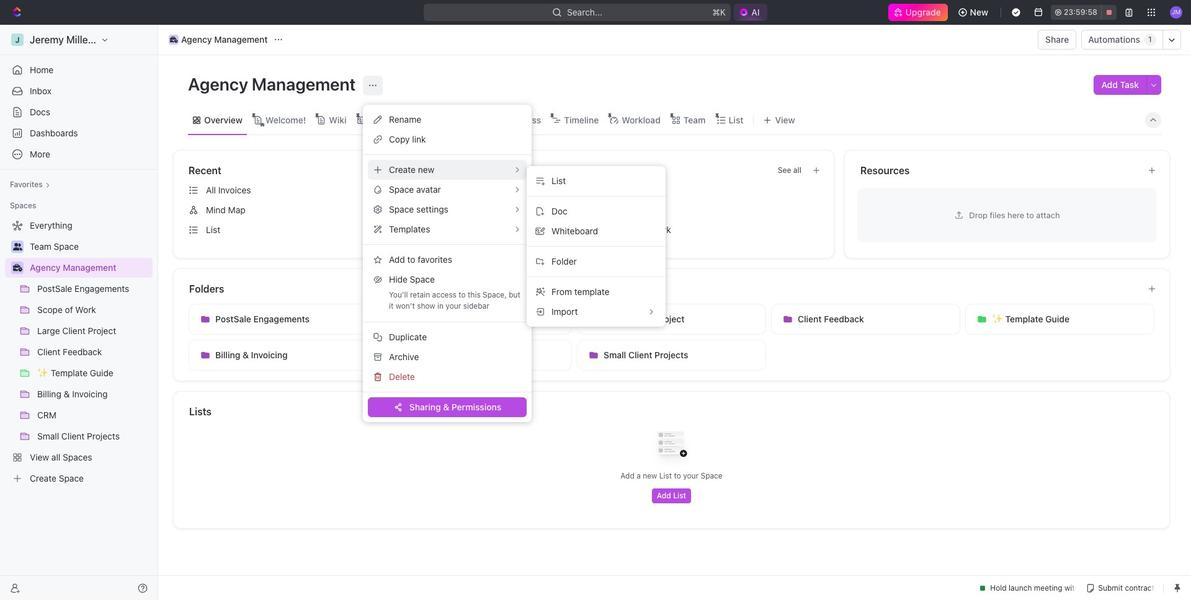 Task type: vqa. For each thing, say whether or not it's contained in the screenshot.
here at right top
yes



Task type: locate. For each thing, give the bounding box(es) containing it.
2 vertical spatial agency management
[[30, 262, 116, 273]]

folders
[[189, 284, 224, 295]]

automations
[[1088, 34, 1140, 45]]

share button
[[1038, 30, 1077, 50]]

1 right automations
[[1148, 35, 1152, 44]]

1 down 'doc'
[[567, 225, 571, 235]]

0 horizontal spatial scope
[[409, 314, 435, 324]]

project down folders button on the top of page
[[655, 314, 685, 324]]

client 1 project a scope of work
[[542, 225, 671, 235]]

1 vertical spatial scope
[[409, 314, 435, 324]]

add
[[1101, 79, 1118, 90], [389, 254, 405, 265], [621, 471, 635, 481], [657, 491, 671, 501]]

to
[[1026, 210, 1034, 220], [407, 254, 415, 265], [459, 290, 466, 300], [674, 471, 681, 481]]

list down add a new list to your space at the right bottom of page
[[673, 491, 686, 501]]

team
[[684, 114, 706, 125]]

import
[[552, 306, 578, 317]]

space right no lists icon.
[[701, 471, 723, 481]]

add inside button
[[1101, 79, 1118, 90]]

small client projects
[[604, 350, 688, 360]]

postsale engagements
[[215, 314, 310, 324]]

large client project
[[604, 314, 685, 324]]

to left this
[[459, 290, 466, 300]]

1 vertical spatial agency
[[188, 74, 248, 94]]

0 vertical spatial docs
[[30, 107, 50, 117]]

0 horizontal spatial agency management link
[[30, 258, 150, 278]]

23:59:58 button
[[1051, 5, 1117, 20]]

recent
[[189, 165, 221, 176]]

space up retain at the top left of page
[[410, 274, 435, 285]]

a
[[604, 225, 610, 235]]

list link
[[726, 111, 744, 129], [184, 220, 493, 240]]

folders button
[[189, 282, 1138, 297]]

1 horizontal spatial new
[[643, 471, 657, 481]]

1 vertical spatial docs
[[524, 165, 548, 176]]

agency right business time icon
[[181, 34, 212, 45]]

to inside you'll retain access to this space, but it won't show in your sidebar
[[459, 290, 466, 300]]

of down in
[[438, 314, 446, 324]]

0 vertical spatial new
[[418, 164, 434, 175]]

0 vertical spatial your
[[446, 302, 461, 311]]

2 vertical spatial agency
[[30, 262, 61, 273]]

0 horizontal spatial docs
[[30, 107, 50, 117]]

create new
[[389, 164, 434, 175]]

0 vertical spatial space
[[410, 274, 435, 285]]

agency management tree
[[5, 216, 153, 489]]

mind
[[206, 205, 226, 215]]

management
[[214, 34, 268, 45], [252, 74, 356, 94], [581, 205, 634, 215], [63, 262, 116, 273]]

1 horizontal spatial agency management link
[[166, 32, 271, 47]]

agency management link
[[166, 32, 271, 47], [30, 258, 150, 278]]

0 horizontal spatial work
[[448, 314, 469, 324]]

all invoices link
[[184, 181, 493, 200]]

project inside button
[[655, 314, 685, 324]]

add for add to favorites
[[389, 254, 405, 265]]

1 horizontal spatial &
[[443, 402, 449, 413]]

agency management right business time icon
[[181, 34, 268, 45]]

invoices
[[218, 185, 251, 195]]

1 vertical spatial list link
[[184, 220, 493, 240]]

favorites button
[[5, 177, 55, 192]]

work down untitled link
[[650, 225, 671, 235]]

you'll
[[389, 290, 408, 300]]

workload
[[622, 114, 661, 125]]

hide
[[389, 274, 407, 285]]

lists
[[189, 406, 212, 418]]

rename link
[[368, 110, 527, 130]]

your right in
[[446, 302, 461, 311]]

0 vertical spatial work
[[650, 225, 671, 235]]

space,
[[483, 290, 507, 300]]

list inside button
[[552, 176, 566, 186]]

add left task
[[1101, 79, 1118, 90]]

0 horizontal spatial project
[[573, 225, 602, 235]]

to right the here
[[1026, 210, 1034, 220]]

0 horizontal spatial 1
[[567, 225, 571, 235]]

1 vertical spatial project
[[655, 314, 685, 324]]

no lists icon. image
[[647, 422, 696, 471]]

client left the 'feedback'
[[798, 314, 822, 324]]

& right billing
[[243, 350, 249, 360]]

docs up untitled
[[524, 165, 548, 176]]

0 horizontal spatial new
[[418, 164, 434, 175]]

0 horizontal spatial of
[[438, 314, 446, 324]]

sharing
[[409, 402, 441, 413]]

& inside the billing & invoicing button
[[243, 350, 249, 360]]

favorites
[[10, 180, 43, 189]]

1 horizontal spatial scope
[[612, 225, 638, 235]]

add inside button
[[657, 491, 671, 501]]

agency right business time image
[[30, 262, 61, 273]]

1 vertical spatial of
[[438, 314, 446, 324]]

list up resource
[[552, 176, 566, 186]]

0 vertical spatial agency management link
[[166, 32, 271, 47]]

0 vertical spatial agency management
[[181, 34, 268, 45]]

resources button
[[860, 163, 1138, 178]]

business time image
[[13, 264, 22, 272]]

scope inside button
[[409, 314, 435, 324]]

task
[[1120, 79, 1139, 90]]

add for add task
[[1101, 79, 1118, 90]]

0 vertical spatial list link
[[726, 111, 744, 129]]

0 horizontal spatial list link
[[184, 220, 493, 240]]

agency management right business time image
[[30, 262, 116, 273]]

list link down all invoices link
[[184, 220, 493, 240]]

1 vertical spatial agency management link
[[30, 258, 150, 278]]

docs inside sidebar navigation
[[30, 107, 50, 117]]

work inside button
[[448, 314, 469, 324]]

1 vertical spatial your
[[683, 471, 699, 481]]

crm
[[409, 350, 429, 360]]

wiki link
[[326, 111, 347, 129]]

scope down show
[[409, 314, 435, 324]]

0 vertical spatial &
[[243, 350, 249, 360]]

delete
[[389, 372, 415, 382]]

✨ template guide button
[[965, 304, 1155, 335]]

your up add list
[[683, 471, 699, 481]]

from template
[[552, 287, 610, 297]]

your inside you'll retain access to this space, but it won't show in your sidebar
[[446, 302, 461, 311]]

add left a
[[621, 471, 635, 481]]

a
[[637, 471, 641, 481]]

1 vertical spatial new
[[643, 471, 657, 481]]

list
[[729, 114, 744, 125], [552, 176, 566, 186], [206, 225, 220, 235], [659, 471, 672, 481], [673, 491, 686, 501]]

new right a
[[643, 471, 657, 481]]

add for add a new list to your space
[[621, 471, 635, 481]]

workload link
[[619, 111, 661, 129]]

1 horizontal spatial of
[[640, 225, 648, 235]]

files
[[990, 210, 1005, 220]]

feedback
[[824, 314, 864, 324]]

1 vertical spatial &
[[443, 402, 449, 413]]

0 vertical spatial of
[[640, 225, 648, 235]]

postsale engagements button
[[189, 304, 378, 335]]

of right a
[[640, 225, 648, 235]]

agency management
[[181, 34, 268, 45], [188, 74, 359, 94], [30, 262, 116, 273]]

list link right team
[[726, 111, 744, 129]]

copy
[[389, 134, 410, 145]]

projects
[[655, 350, 688, 360]]

welcome!
[[265, 114, 306, 125]]

1 horizontal spatial work
[[650, 225, 671, 235]]

to up add list
[[674, 471, 681, 481]]

0 horizontal spatial &
[[243, 350, 249, 360]]

0 vertical spatial project
[[573, 225, 602, 235]]

import button
[[532, 302, 661, 322]]

23:59:58
[[1064, 7, 1097, 17]]

whiteboard
[[552, 226, 598, 236]]

& right "sharing"
[[443, 402, 449, 413]]

to up hide space
[[407, 254, 415, 265]]

client right large
[[629, 314, 653, 324]]

docs down inbox
[[30, 107, 50, 117]]

agency management up welcome! link
[[188, 74, 359, 94]]

0 horizontal spatial your
[[446, 302, 461, 311]]

drop files here to attach
[[969, 210, 1060, 220]]

1 vertical spatial work
[[448, 314, 469, 324]]

1 horizontal spatial project
[[655, 314, 685, 324]]

link
[[412, 134, 426, 145]]

resource management
[[542, 205, 634, 215]]

project left a
[[573, 225, 602, 235]]

to inside add to favorites link
[[407, 254, 415, 265]]

work down you'll retain access to this space, but it won't show in your sidebar
[[448, 314, 469, 324]]

list button
[[532, 171, 661, 191]]

add task
[[1101, 79, 1139, 90]]

1 horizontal spatial list link
[[726, 111, 744, 129]]

agency management link inside tree
[[30, 258, 150, 278]]

copy link link
[[368, 130, 527, 150]]

1 horizontal spatial space
[[701, 471, 723, 481]]

business time image
[[170, 37, 178, 43]]

add up hide
[[389, 254, 405, 265]]

billing
[[215, 350, 240, 360]]

new right create
[[418, 164, 434, 175]]

agency up overview
[[188, 74, 248, 94]]

template
[[1005, 314, 1043, 324]]

upgrade link
[[889, 4, 948, 21]]

lists button
[[189, 404, 1155, 419]]

👥
[[524, 205, 534, 215]]

add down add a new list to your space at the right bottom of page
[[657, 491, 671, 501]]

see
[[778, 166, 791, 175]]

scope right a
[[612, 225, 638, 235]]

1 horizontal spatial 1
[[1148, 35, 1152, 44]]

team link
[[681, 111, 706, 129]]

& inside sharing & permissions link
[[443, 402, 449, 413]]

list up add list
[[659, 471, 672, 481]]

billing & invoicing button
[[189, 340, 378, 371]]



Task type: describe. For each thing, give the bounding box(es) containing it.
list inside button
[[673, 491, 686, 501]]

show
[[417, 302, 435, 311]]

add a new list to your space
[[621, 471, 723, 481]]

in
[[437, 302, 444, 311]]

new
[[970, 7, 988, 17]]

add for add list
[[657, 491, 671, 501]]

all invoices
[[206, 185, 251, 195]]

all
[[793, 166, 802, 175]]

spaces
[[10, 201, 36, 210]]

1 vertical spatial 1
[[567, 225, 571, 235]]

template
[[574, 287, 610, 297]]

add task button
[[1094, 75, 1146, 95]]

1 vertical spatial agency management
[[188, 74, 359, 94]]

here
[[1008, 210, 1024, 220]]

see all button
[[773, 163, 806, 178]]

whiteboard button
[[532, 221, 661, 241]]

scope of work
[[409, 314, 469, 324]]

& for invoicing
[[243, 350, 249, 360]]

guide
[[1045, 314, 1070, 324]]

overall process
[[477, 114, 541, 125]]

mind map
[[206, 205, 245, 215]]

agency inside tree
[[30, 262, 61, 273]]

add to favorites link
[[368, 250, 527, 270]]

new button
[[953, 2, 996, 22]]

welcome! link
[[263, 111, 306, 129]]

duplicate
[[389, 332, 427, 342]]

1 horizontal spatial docs
[[524, 165, 548, 176]]

list down mind
[[206, 225, 220, 235]]

copy link
[[389, 134, 426, 145]]

add list button
[[652, 489, 691, 504]]

resource
[[542, 205, 579, 215]]

organizational
[[369, 114, 429, 125]]

sidebar navigation
[[0, 25, 158, 601]]

small
[[604, 350, 626, 360]]

0 vertical spatial agency
[[181, 34, 212, 45]]

rename
[[389, 114, 421, 125]]

0 horizontal spatial space
[[410, 274, 435, 285]]

1 vertical spatial space
[[701, 471, 723, 481]]

of inside button
[[438, 314, 446, 324]]

docs link
[[5, 102, 153, 122]]

1 horizontal spatial your
[[683, 471, 699, 481]]

client inside button
[[629, 314, 653, 324]]

drop
[[969, 210, 988, 220]]

won't
[[396, 302, 415, 311]]

list right team
[[729, 114, 744, 125]]

create new button
[[368, 160, 527, 180]]

scope of work button
[[383, 304, 572, 335]]

client feedback
[[798, 314, 864, 324]]

this
[[468, 290, 481, 300]]

create
[[389, 164, 416, 175]]

retain
[[410, 290, 430, 300]]

see all
[[778, 166, 802, 175]]

doc
[[552, 206, 568, 216]]

client right small
[[628, 350, 652, 360]]

large
[[604, 314, 627, 324]]

overview
[[204, 114, 242, 125]]

client down 'doc'
[[542, 225, 565, 235]]

but
[[509, 290, 520, 300]]

overall process link
[[475, 111, 541, 129]]

access
[[432, 290, 457, 300]]

0 vertical spatial scope
[[612, 225, 638, 235]]

client feedback button
[[771, 304, 960, 335]]

sidebar
[[463, 302, 489, 311]]

search...
[[567, 7, 603, 17]]

favorites
[[418, 254, 452, 265]]

permissions
[[452, 402, 501, 413]]

dashboards
[[30, 128, 78, 138]]

from
[[552, 287, 572, 297]]

project for 1
[[573, 225, 602, 235]]

wiki
[[329, 114, 347, 125]]

hide space
[[389, 274, 435, 285]]

🤝
[[524, 225, 534, 235]]

home
[[30, 65, 54, 75]]

mind map link
[[184, 200, 493, 220]]

doc button
[[532, 202, 661, 221]]

0 vertical spatial 1
[[1148, 35, 1152, 44]]

organizational chart link
[[367, 111, 454, 129]]

new inside dropdown button
[[418, 164, 434, 175]]

duplicate link
[[368, 328, 527, 347]]

untitled
[[542, 185, 573, 195]]

inbox
[[30, 86, 52, 96]]

agency management inside tree
[[30, 262, 116, 273]]

& for permissions
[[443, 402, 449, 413]]

management inside 'agency management' tree
[[63, 262, 116, 273]]

crm button
[[383, 340, 572, 371]]

large client project button
[[577, 304, 766, 335]]

timeline
[[564, 114, 599, 125]]

process
[[508, 114, 541, 125]]

archive
[[389, 352, 419, 362]]

add list
[[657, 491, 686, 501]]

sharing & permissions
[[409, 402, 501, 413]]

overview link
[[202, 111, 242, 129]]

sharing & permissions link
[[368, 398, 527, 418]]

postsale
[[215, 314, 251, 324]]

dashboards link
[[5, 123, 153, 143]]

resources
[[860, 165, 910, 176]]

chart
[[431, 114, 454, 125]]

small client projects button
[[577, 340, 766, 371]]

billing & invoicing
[[215, 350, 288, 360]]

engagements
[[253, 314, 310, 324]]

overall
[[477, 114, 506, 125]]

inbox link
[[5, 81, 153, 101]]

project for client
[[655, 314, 685, 324]]

✨ template guide
[[992, 314, 1070, 324]]

upgrade
[[906, 7, 942, 17]]



